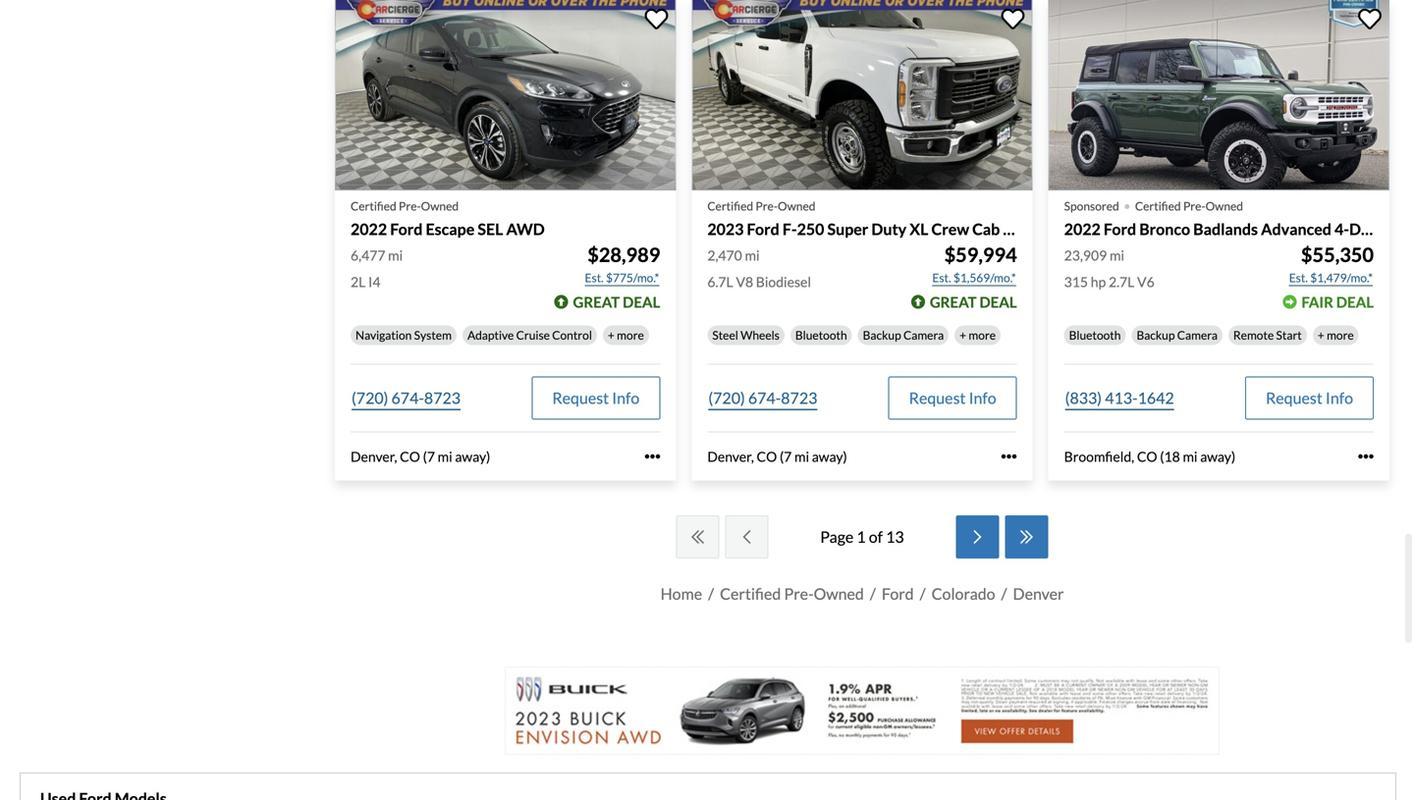 Task type: vqa. For each thing, say whether or not it's contained in the screenshot.
and in How To Choose Between Gas, Diesel, Hybrid, and Electric Cars
no



Task type: describe. For each thing, give the bounding box(es) containing it.
broomfield,
[[1064, 448, 1134, 465]]

pre- inside sponsored · certified pre-owned 2022 ford bronco badlands advanced 4-door 4wd
[[1183, 199, 1206, 213]]

certified pre-owned 2022 ford escape sel awd
[[351, 199, 545, 239]]

413-
[[1105, 388, 1138, 407]]

2,470
[[707, 247, 742, 264]]

denver, co (7 mi away) for $28,989
[[351, 448, 490, 465]]

info for $28,989
[[612, 388, 640, 407]]

wheels
[[741, 328, 780, 342]]

chevron right image
[[968, 529, 988, 545]]

$28,989 est. $775/mo.*
[[585, 243, 660, 285]]

f-
[[783, 220, 797, 239]]

navigation
[[356, 328, 412, 342]]

deal for $59,994
[[980, 293, 1017, 311]]

v8
[[736, 273, 753, 290]]

xl
[[910, 220, 928, 239]]

6,477
[[351, 247, 385, 264]]

chevron double right image
[[1017, 529, 1037, 545]]

request for $28,989
[[552, 388, 609, 407]]

start
[[1276, 328, 1302, 342]]

250
[[797, 220, 824, 239]]

674- for $59,994
[[748, 388, 781, 407]]

great for $59,994
[[930, 293, 977, 311]]

info for $55,350
[[1326, 388, 1353, 407]]

$28,989
[[587, 243, 660, 266]]

home / certified pre-owned / ford / colorado / denver
[[661, 584, 1064, 603]]

colorado link
[[932, 584, 995, 603]]

ford inside certified pre-owned 2022 ford escape sel awd
[[390, 220, 423, 239]]

2 camera from the left
[[1177, 328, 1218, 342]]

denver, for $28,989
[[351, 448, 397, 465]]

adaptive
[[467, 328, 514, 342]]

colorado
[[932, 584, 995, 603]]

request for $59,994
[[909, 388, 966, 407]]

(7 for $59,994
[[780, 448, 792, 465]]

ford link
[[882, 584, 914, 603]]

1 + more from the left
[[608, 328, 644, 342]]

1
[[857, 527, 866, 546]]

+ for ·
[[1318, 328, 1325, 342]]

black 2022 ford escape sel awd suv / crossover all-wheel drive automatic image
[[335, 0, 676, 191]]

co for $55,350
[[1137, 448, 1157, 465]]

awd
[[506, 220, 545, 239]]

mi inside 23,909 mi 315 hp 2.7l v6
[[1110, 247, 1124, 264]]

sponsored · certified pre-owned 2022 ford bronco badlands advanced 4-door 4wd
[[1064, 187, 1414, 239]]

steel
[[712, 328, 738, 342]]

$775/mo.*
[[606, 270, 659, 285]]

certified pre-owned 2023 ford f-250 super duty xl crew cab 4wd
[[707, 199, 1040, 239]]

23,909
[[1064, 247, 1107, 264]]

navigation system
[[356, 328, 452, 342]]

6,477 mi 2l i4
[[351, 247, 403, 290]]

certified inside certified pre-owned 2022 ford escape sel awd
[[351, 199, 396, 213]]

$59,994 est. $1,569/mo.*
[[932, 243, 1017, 285]]

1642
[[1138, 388, 1174, 407]]

home link
[[661, 584, 702, 603]]

1 + from the left
[[608, 328, 615, 342]]

great for $28,989
[[573, 293, 620, 311]]

(720) for $59,994
[[708, 388, 745, 407]]

page
[[820, 527, 854, 546]]

8723 for $59,994
[[781, 388, 817, 407]]

great deal for $59,994
[[930, 293, 1017, 311]]

eruption green metallic 2022 ford bronco badlands advanced 4-door 4wd suv / crossover four-wheel drive automatic image
[[1049, 0, 1390, 191]]

est. for $55,350
[[1289, 270, 1308, 285]]

est. $775/mo.* button
[[584, 268, 660, 288]]

8723 for $28,989
[[424, 388, 461, 407]]

+ more for ·
[[1318, 328, 1354, 342]]

duty
[[871, 220, 907, 239]]

request info button for $28,989
[[532, 376, 660, 420]]

certified inside certified pre-owned 2023 ford f-250 super duty xl crew cab 4wd
[[707, 199, 753, 213]]

chevron double left image
[[688, 529, 707, 545]]

1 backup from the left
[[863, 328, 901, 342]]

fair deal
[[1302, 293, 1374, 311]]

sponsored
[[1064, 199, 1119, 213]]

away) for $59,994
[[812, 448, 847, 465]]

2 backup camera from the left
[[1137, 328, 1218, 342]]

6.7l
[[707, 273, 733, 290]]

2 bluetooth from the left
[[1069, 328, 1121, 342]]

deal for $55,350
[[1336, 293, 1374, 311]]

$59,994
[[944, 243, 1017, 266]]

2 backup from the left
[[1137, 328, 1175, 342]]

1 / from the left
[[708, 584, 714, 603]]

2,470 mi 6.7l v8 biodiesel
[[707, 247, 811, 290]]

cruise
[[516, 328, 550, 342]]

control
[[552, 328, 592, 342]]

white 2023 ford f-250 super duty xl crew cab 4wd pickup truck four-wheel drive automatic image
[[692, 0, 1033, 191]]

ellipsis h image for $28,989
[[645, 449, 660, 465]]

owned down page
[[814, 584, 864, 603]]

2.7l
[[1109, 273, 1135, 290]]

mi inside the 6,477 mi 2l i4
[[388, 247, 403, 264]]

owned inside certified pre-owned 2023 ford f-250 super duty xl crew cab 4wd
[[778, 199, 816, 213]]

ford inside sponsored · certified pre-owned 2022 ford bronco badlands advanced 4-door 4wd
[[1104, 220, 1136, 239]]

2l
[[351, 273, 366, 290]]

door
[[1349, 220, 1385, 239]]

escape
[[426, 220, 475, 239]]



Task type: locate. For each thing, give the bounding box(es) containing it.
2 denver, from the left
[[707, 448, 754, 465]]

1 co from the left
[[400, 448, 420, 465]]

3 deal from the left
[[1336, 293, 1374, 311]]

2 horizontal spatial request
[[1266, 388, 1323, 407]]

(720) 674-8723 button down navigation system
[[351, 376, 462, 420]]

1 horizontal spatial 8723
[[781, 388, 817, 407]]

0 horizontal spatial denver, co (7 mi away)
[[351, 448, 490, 465]]

bluetooth
[[795, 328, 847, 342], [1069, 328, 1121, 342]]

1 great deal from the left
[[573, 293, 660, 311]]

request info button
[[532, 376, 660, 420], [888, 376, 1017, 420], [1245, 376, 1374, 420]]

1 (720) from the left
[[352, 388, 388, 407]]

1 info from the left
[[612, 388, 640, 407]]

home
[[661, 584, 702, 603]]

pre- inside certified pre-owned 2022 ford escape sel awd
[[399, 199, 421, 213]]

0 horizontal spatial camera
[[904, 328, 944, 342]]

2 horizontal spatial deal
[[1336, 293, 1374, 311]]

4wd right cab
[[1003, 220, 1040, 239]]

crew
[[931, 220, 969, 239]]

info
[[612, 388, 640, 407], [969, 388, 996, 407], [1326, 388, 1353, 407]]

3 request from the left
[[1266, 388, 1323, 407]]

3 request info from the left
[[1266, 388, 1353, 407]]

1 backup camera from the left
[[863, 328, 944, 342]]

+ more right the "control" at the left of the page
[[608, 328, 644, 342]]

4wd inside certified pre-owned 2023 ford f-250 super duty xl crew cab 4wd
[[1003, 220, 1040, 239]]

0 horizontal spatial co
[[400, 448, 420, 465]]

0 horizontal spatial bluetooth
[[795, 328, 847, 342]]

$55,350 est. $1,479/mo.*
[[1289, 243, 1374, 285]]

(720) for $28,989
[[352, 388, 388, 407]]

+ right the "control" at the left of the page
[[608, 328, 615, 342]]

4 / from the left
[[1001, 584, 1007, 603]]

fair
[[1302, 293, 1334, 311]]

(720) down steel
[[708, 388, 745, 407]]

1 more from the left
[[617, 328, 644, 342]]

pre-
[[399, 199, 421, 213], [756, 199, 778, 213], [1183, 199, 1206, 213], [784, 584, 814, 603]]

0 horizontal spatial away)
[[455, 448, 490, 465]]

est.
[[585, 270, 604, 285], [932, 270, 951, 285], [1289, 270, 1308, 285]]

2 info from the left
[[969, 388, 996, 407]]

1 horizontal spatial (720) 674-8723 button
[[707, 376, 818, 420]]

1 denver, co (7 mi away) from the left
[[351, 448, 490, 465]]

denver, co (7 mi away) for $59,994
[[707, 448, 847, 465]]

request info for $55,350
[[1266, 388, 1353, 407]]

/ left 'denver'
[[1001, 584, 1007, 603]]

0 horizontal spatial ellipsis h image
[[645, 449, 660, 465]]

1 request info button from the left
[[532, 376, 660, 420]]

2 horizontal spatial info
[[1326, 388, 1353, 407]]

1 camera from the left
[[904, 328, 944, 342]]

2 request info button from the left
[[888, 376, 1017, 420]]

/ right home
[[708, 584, 714, 603]]

1 8723 from the left
[[424, 388, 461, 407]]

(833) 413-1642
[[1065, 388, 1174, 407]]

$1,479/mo.*
[[1310, 270, 1373, 285]]

2023
[[707, 220, 744, 239]]

/
[[708, 584, 714, 603], [870, 584, 876, 603], [920, 584, 926, 603], [1001, 584, 1007, 603]]

1 horizontal spatial (7
[[780, 448, 792, 465]]

remote start
[[1233, 328, 1302, 342]]

away)
[[455, 448, 490, 465], [812, 448, 847, 465], [1200, 448, 1236, 465]]

1 horizontal spatial more
[[969, 328, 996, 342]]

adaptive cruise control
[[467, 328, 592, 342]]

1 request info from the left
[[552, 388, 640, 407]]

denver, co (7 mi away)
[[351, 448, 490, 465], [707, 448, 847, 465]]

est. for $59,994
[[932, 270, 951, 285]]

2 horizontal spatial + more
[[1318, 328, 1354, 342]]

est. inside the $28,989 est. $775/mo.*
[[585, 270, 604, 285]]

1 horizontal spatial 2022
[[1064, 220, 1101, 239]]

2022 down sponsored
[[1064, 220, 1101, 239]]

2022
[[351, 220, 387, 239], [1064, 220, 1101, 239]]

3 + more from the left
[[1318, 328, 1354, 342]]

i4
[[368, 273, 380, 290]]

est. for $28,989
[[585, 270, 604, 285]]

cab
[[972, 220, 1000, 239]]

more down $1,569/mo.*
[[969, 328, 996, 342]]

2 great deal from the left
[[930, 293, 1017, 311]]

badlands
[[1193, 220, 1258, 239]]

2 horizontal spatial more
[[1327, 328, 1354, 342]]

owned up badlands
[[1206, 199, 1243, 213]]

3 request info button from the left
[[1245, 376, 1374, 420]]

co for $59,994
[[757, 448, 777, 465]]

backup camera down est. $1,569/mo.* button
[[863, 328, 944, 342]]

owned up the 'f-'
[[778, 199, 816, 213]]

2 horizontal spatial ellipsis h image
[[1358, 449, 1374, 465]]

1 (7 from the left
[[423, 448, 435, 465]]

3 ellipsis h image from the left
[[1358, 449, 1374, 465]]

4wd inside sponsored · certified pre-owned 2022 ford bronco badlands advanced 4-door 4wd
[[1388, 220, 1414, 239]]

deal down $1,569/mo.*
[[980, 293, 1017, 311]]

1 horizontal spatial +
[[960, 328, 966, 342]]

deal down $775/mo.*
[[623, 293, 660, 311]]

1 horizontal spatial (720) 674-8723
[[708, 388, 817, 407]]

request info button for $55,350
[[1245, 376, 1374, 420]]

advanced
[[1261, 220, 1332, 239]]

3 away) from the left
[[1200, 448, 1236, 465]]

request info for $28,989
[[552, 388, 640, 407]]

certified up 2023
[[707, 199, 753, 213]]

+ down est. $1,569/mo.* button
[[960, 328, 966, 342]]

+ more for pre-
[[960, 328, 996, 342]]

+ right start
[[1318, 328, 1325, 342]]

owned inside sponsored · certified pre-owned 2022 ford bronco badlands advanced 4-door 4wd
[[1206, 199, 1243, 213]]

mi
[[388, 247, 403, 264], [745, 247, 760, 264], [1110, 247, 1124, 264], [438, 448, 452, 465], [794, 448, 809, 465], [1183, 448, 1198, 465]]

(720) 674-8723 button down wheels
[[707, 376, 818, 420]]

1 away) from the left
[[455, 448, 490, 465]]

1 deal from the left
[[623, 293, 660, 311]]

4wd
[[1003, 220, 1040, 239], [1388, 220, 1414, 239]]

1 denver, from the left
[[351, 448, 397, 465]]

0 horizontal spatial backup camera
[[863, 328, 944, 342]]

1 great from the left
[[573, 293, 620, 311]]

2 674- from the left
[[748, 388, 781, 407]]

more down $775/mo.*
[[617, 328, 644, 342]]

2 horizontal spatial est.
[[1289, 270, 1308, 285]]

certified up 6,477
[[351, 199, 396, 213]]

4wd right door
[[1388, 220, 1414, 239]]

1 horizontal spatial + more
[[960, 328, 996, 342]]

0 horizontal spatial (7
[[423, 448, 435, 465]]

1 horizontal spatial info
[[969, 388, 996, 407]]

0 horizontal spatial + more
[[608, 328, 644, 342]]

2 horizontal spatial away)
[[1200, 448, 1236, 465]]

2 co from the left
[[757, 448, 777, 465]]

0 horizontal spatial great
[[573, 293, 620, 311]]

23,909 mi 315 hp 2.7l v6
[[1064, 247, 1155, 290]]

denver
[[1013, 584, 1064, 603]]

3 co from the left
[[1137, 448, 1157, 465]]

2 (720) 674-8723 from the left
[[708, 388, 817, 407]]

est. down the $28,989
[[585, 270, 604, 285]]

1 ellipsis h image from the left
[[645, 449, 660, 465]]

1 (720) 674-8723 button from the left
[[351, 376, 462, 420]]

more
[[617, 328, 644, 342], [969, 328, 996, 342], [1327, 328, 1354, 342]]

ellipsis h image
[[645, 449, 660, 465], [1001, 449, 1017, 465], [1358, 449, 1374, 465]]

4-
[[1335, 220, 1349, 239]]

broomfield, co (18 mi away)
[[1064, 448, 1236, 465]]

0 horizontal spatial 8723
[[424, 388, 461, 407]]

1 horizontal spatial request info
[[909, 388, 996, 407]]

deal for $28,989
[[623, 293, 660, 311]]

(18
[[1160, 448, 1180, 465]]

0 horizontal spatial 2022
[[351, 220, 387, 239]]

(833)
[[1065, 388, 1102, 407]]

2022 inside certified pre-owned 2022 ford escape sel awd
[[351, 220, 387, 239]]

(720)
[[352, 388, 388, 407], [708, 388, 745, 407]]

1 4wd from the left
[[1003, 220, 1040, 239]]

denver, for $59,994
[[707, 448, 754, 465]]

advertisement region
[[505, 667, 1220, 755]]

est. inside $59,994 est. $1,569/mo.*
[[932, 270, 951, 285]]

0 horizontal spatial info
[[612, 388, 640, 407]]

315
[[1064, 273, 1088, 290]]

2 away) from the left
[[812, 448, 847, 465]]

(7 for $28,989
[[423, 448, 435, 465]]

1 674- from the left
[[391, 388, 424, 407]]

est. inside $55,350 est. $1,479/mo.*
[[1289, 270, 1308, 285]]

3 + from the left
[[1318, 328, 1325, 342]]

674-
[[391, 388, 424, 407], [748, 388, 781, 407]]

camera
[[904, 328, 944, 342], [1177, 328, 1218, 342]]

2 8723 from the left
[[781, 388, 817, 407]]

2 horizontal spatial co
[[1137, 448, 1157, 465]]

674- down wheels
[[748, 388, 781, 407]]

0 horizontal spatial (720) 674-8723
[[352, 388, 461, 407]]

great down est. $1,569/mo.* button
[[930, 293, 977, 311]]

0 horizontal spatial (720)
[[352, 388, 388, 407]]

request info for $59,994
[[909, 388, 996, 407]]

(833) 413-1642 button
[[1064, 376, 1175, 420]]

owned inside certified pre-owned 2022 ford escape sel awd
[[421, 199, 459, 213]]

1 horizontal spatial 4wd
[[1388, 220, 1414, 239]]

remote
[[1233, 328, 1274, 342]]

0 horizontal spatial (720) 674-8723 button
[[351, 376, 462, 420]]

more for ·
[[1327, 328, 1354, 342]]

request for $55,350
[[1266, 388, 1323, 407]]

1 horizontal spatial deal
[[980, 293, 1017, 311]]

2 great from the left
[[930, 293, 977, 311]]

0 horizontal spatial est.
[[585, 270, 604, 285]]

·
[[1123, 187, 1131, 222]]

biodiesel
[[756, 273, 811, 290]]

away) for $28,989
[[455, 448, 490, 465]]

2 4wd from the left
[[1388, 220, 1414, 239]]

1 horizontal spatial camera
[[1177, 328, 1218, 342]]

1 horizontal spatial ellipsis h image
[[1001, 449, 1017, 465]]

ford down '13'
[[882, 584, 914, 603]]

pre- inside certified pre-owned 2023 ford f-250 super duty xl crew cab 4wd
[[756, 199, 778, 213]]

(720) down navigation
[[352, 388, 388, 407]]

0 horizontal spatial great deal
[[573, 293, 660, 311]]

hp
[[1091, 273, 1106, 290]]

est. $1,479/mo.* button
[[1288, 268, 1374, 288]]

$55,350
[[1301, 243, 1374, 266]]

mi inside 2,470 mi 6.7l v8 biodiesel
[[745, 247, 760, 264]]

certified
[[351, 199, 396, 213], [707, 199, 753, 213], [1135, 199, 1181, 213], [720, 584, 781, 603]]

certified inside sponsored · certified pre-owned 2022 ford bronco badlands advanced 4-door 4wd
[[1135, 199, 1181, 213]]

+
[[608, 328, 615, 342], [960, 328, 966, 342], [1318, 328, 1325, 342]]

(720) 674-8723 for $59,994
[[708, 388, 817, 407]]

2 more from the left
[[969, 328, 996, 342]]

co for $28,989
[[400, 448, 420, 465]]

ellipsis h image for $59,994
[[1001, 449, 1017, 465]]

deal down $1,479/mo.*
[[1336, 293, 1374, 311]]

0 horizontal spatial deal
[[623, 293, 660, 311]]

2 (7 from the left
[[780, 448, 792, 465]]

2 denver, co (7 mi away) from the left
[[707, 448, 847, 465]]

bluetooth right wheels
[[795, 328, 847, 342]]

2 + from the left
[[960, 328, 966, 342]]

/ right ford link
[[920, 584, 926, 603]]

0 horizontal spatial 674-
[[391, 388, 424, 407]]

2 horizontal spatial request info button
[[1245, 376, 1374, 420]]

1 horizontal spatial great
[[930, 293, 977, 311]]

camera down est. $1,569/mo.* button
[[904, 328, 944, 342]]

request info
[[552, 388, 640, 407], [909, 388, 996, 407], [1266, 388, 1353, 407]]

great deal
[[573, 293, 660, 311], [930, 293, 1017, 311]]

v6
[[1137, 273, 1155, 290]]

owned
[[421, 199, 459, 213], [778, 199, 816, 213], [1206, 199, 1243, 213], [814, 584, 864, 603]]

2 (720) from the left
[[708, 388, 745, 407]]

2 horizontal spatial +
[[1318, 328, 1325, 342]]

est. left $1,569/mo.*
[[932, 270, 951, 285]]

0 horizontal spatial 4wd
[[1003, 220, 1040, 239]]

co
[[400, 448, 420, 465], [757, 448, 777, 465], [1137, 448, 1157, 465]]

2 deal from the left
[[980, 293, 1017, 311]]

2 / from the left
[[870, 584, 876, 603]]

est. $1,569/mo.* button
[[931, 268, 1017, 288]]

0 horizontal spatial backup
[[863, 328, 901, 342]]

owned up escape
[[421, 199, 459, 213]]

(720) 674-8723 button for $28,989
[[351, 376, 462, 420]]

4wd for ·
[[1388, 220, 1414, 239]]

3 / from the left
[[920, 584, 926, 603]]

2 request from the left
[[909, 388, 966, 407]]

1 horizontal spatial backup camera
[[1137, 328, 1218, 342]]

2 + more from the left
[[960, 328, 996, 342]]

$1,569/mo.*
[[953, 270, 1016, 285]]

0 horizontal spatial more
[[617, 328, 644, 342]]

0 horizontal spatial request info
[[552, 388, 640, 407]]

denver,
[[351, 448, 397, 465], [707, 448, 754, 465]]

backup
[[863, 328, 901, 342], [1137, 328, 1175, 342]]

3 info from the left
[[1326, 388, 1353, 407]]

request info button for $59,994
[[888, 376, 1017, 420]]

great deal for $28,989
[[573, 293, 660, 311]]

2 (720) 674-8723 button from the left
[[707, 376, 818, 420]]

more down the "fair deal"
[[1327, 328, 1354, 342]]

+ more
[[608, 328, 644, 342], [960, 328, 996, 342], [1318, 328, 1354, 342]]

great deal down est. $1,569/mo.* button
[[930, 293, 1017, 311]]

0 horizontal spatial denver,
[[351, 448, 397, 465]]

sel
[[478, 220, 503, 239]]

+ more down the "fair deal"
[[1318, 328, 1354, 342]]

1 horizontal spatial denver,
[[707, 448, 754, 465]]

1 horizontal spatial away)
[[812, 448, 847, 465]]

2022 inside sponsored · certified pre-owned 2022 ford bronco badlands advanced 4-door 4wd
[[1064, 220, 1101, 239]]

1 horizontal spatial backup
[[1137, 328, 1175, 342]]

0 horizontal spatial request
[[552, 388, 609, 407]]

1 horizontal spatial bluetooth
[[1069, 328, 1121, 342]]

/ left ford link
[[870, 584, 876, 603]]

great deal down est. $775/mo.* button
[[573, 293, 660, 311]]

(720) 674-8723 button for $59,994
[[707, 376, 818, 420]]

13
[[886, 527, 904, 546]]

1 horizontal spatial (720)
[[708, 388, 745, 407]]

1 horizontal spatial est.
[[932, 270, 951, 285]]

1 horizontal spatial great deal
[[930, 293, 1017, 311]]

1 horizontal spatial denver, co (7 mi away)
[[707, 448, 847, 465]]

2 ellipsis h image from the left
[[1001, 449, 1017, 465]]

+ for pre-
[[960, 328, 966, 342]]

1 2022 from the left
[[351, 220, 387, 239]]

est. up fair
[[1289, 270, 1308, 285]]

1 est. from the left
[[585, 270, 604, 285]]

request
[[552, 388, 609, 407], [909, 388, 966, 407], [1266, 388, 1323, 407]]

chevron left image
[[737, 529, 756, 545]]

camera left remote
[[1177, 328, 1218, 342]]

2 request info from the left
[[909, 388, 996, 407]]

2 horizontal spatial request info
[[1266, 388, 1353, 407]]

0 horizontal spatial +
[[608, 328, 615, 342]]

1 horizontal spatial request info button
[[888, 376, 1017, 420]]

1 horizontal spatial 674-
[[748, 388, 781, 407]]

(7
[[423, 448, 435, 465], [780, 448, 792, 465]]

4wd for pre-
[[1003, 220, 1040, 239]]

1 (720) 674-8723 from the left
[[352, 388, 461, 407]]

3 est. from the left
[[1289, 270, 1308, 285]]

bronco
[[1139, 220, 1190, 239]]

more for pre-
[[969, 328, 996, 342]]

backup camera
[[863, 328, 944, 342], [1137, 328, 1218, 342]]

bluetooth down hp
[[1069, 328, 1121, 342]]

2 2022 from the left
[[1064, 220, 1101, 239]]

certified down chevron left 'icon'
[[720, 584, 781, 603]]

away) for $55,350
[[1200, 448, 1236, 465]]

ford down sponsored
[[1104, 220, 1136, 239]]

info for $59,994
[[969, 388, 996, 407]]

page 1 of 13
[[820, 527, 904, 546]]

2 est. from the left
[[932, 270, 951, 285]]

certified pre-owned link
[[720, 584, 864, 603]]

0 horizontal spatial request info button
[[532, 376, 660, 420]]

3 more from the left
[[1327, 328, 1354, 342]]

(720) 674-8723 down wheels
[[708, 388, 817, 407]]

674- down navigation system
[[391, 388, 424, 407]]

backup camera down v6
[[1137, 328, 1218, 342]]

1 horizontal spatial request
[[909, 388, 966, 407]]

certified up bronco
[[1135, 199, 1181, 213]]

ford inside certified pre-owned 2023 ford f-250 super duty xl crew cab 4wd
[[747, 220, 780, 239]]

ellipsis h image for $55,350
[[1358, 449, 1374, 465]]

steel wheels
[[712, 328, 780, 342]]

(720) 674-8723
[[352, 388, 461, 407], [708, 388, 817, 407]]

system
[[414, 328, 452, 342]]

super
[[827, 220, 868, 239]]

1 request from the left
[[552, 388, 609, 407]]

+ more down est. $1,569/mo.* button
[[960, 328, 996, 342]]

ford left the 'f-'
[[747, 220, 780, 239]]

1 horizontal spatial co
[[757, 448, 777, 465]]

(720) 674-8723 for $28,989
[[352, 388, 461, 407]]

2022 up 6,477
[[351, 220, 387, 239]]

ford left escape
[[390, 220, 423, 239]]

1 bluetooth from the left
[[795, 328, 847, 342]]

deal
[[623, 293, 660, 311], [980, 293, 1017, 311], [1336, 293, 1374, 311]]

great down est. $775/mo.* button
[[573, 293, 620, 311]]

of
[[869, 527, 883, 546]]

(720) 674-8723 down navigation system
[[352, 388, 461, 407]]

674- for $28,989
[[391, 388, 424, 407]]



